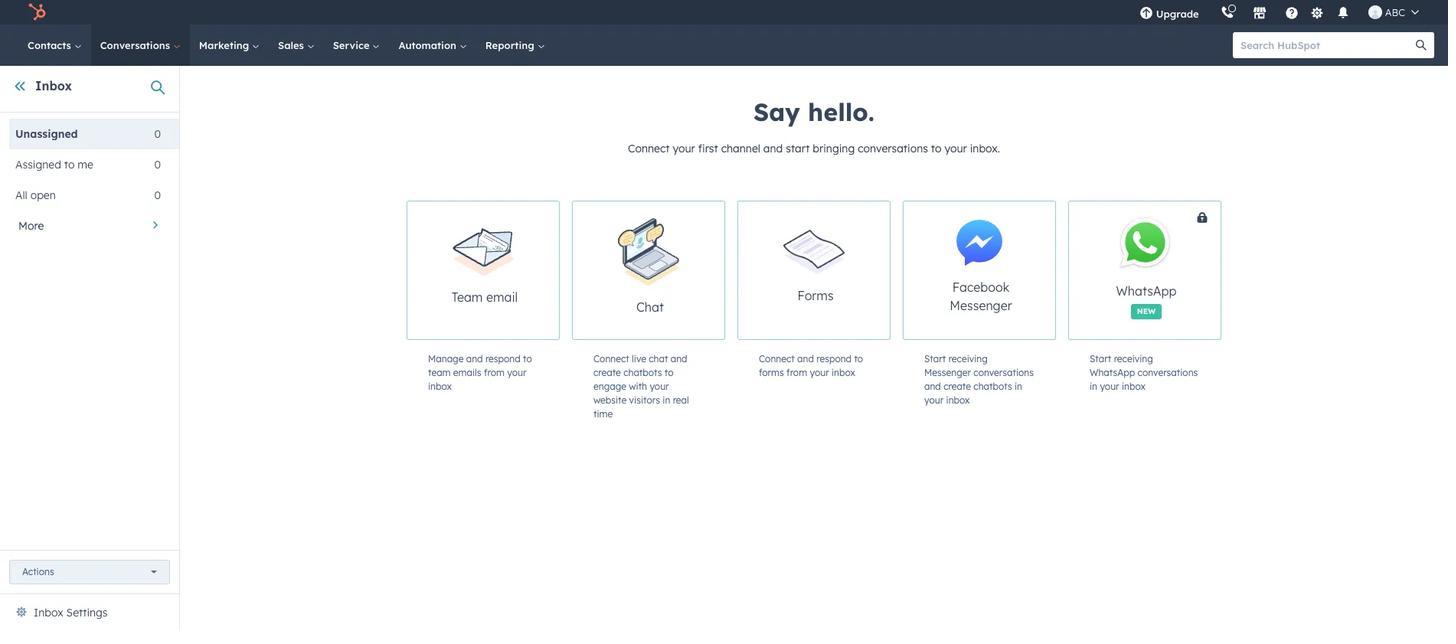 Task type: vqa. For each thing, say whether or not it's contained in the screenshot.


Task type: locate. For each thing, give the bounding box(es) containing it.
first
[[698, 142, 718, 155]]

1 horizontal spatial from
[[787, 367, 807, 378]]

inbox
[[832, 367, 855, 378], [428, 381, 452, 392], [1122, 381, 1146, 392], [946, 394, 970, 406]]

inbox down contacts link
[[35, 78, 72, 93]]

connect your first channel and start bringing conversations to your inbox.
[[628, 142, 1000, 155]]

start for start receiving messenger conversations and create chatbots in your inbox
[[924, 353, 946, 365]]

from
[[484, 367, 505, 378], [787, 367, 807, 378]]

1 vertical spatial 0
[[154, 158, 161, 172]]

settings
[[66, 606, 108, 620]]

your
[[673, 142, 695, 155], [945, 142, 967, 155], [507, 367, 527, 378], [810, 367, 829, 378], [650, 381, 669, 392], [1100, 381, 1119, 392], [924, 394, 944, 406]]

with
[[629, 381, 647, 392]]

from inside connect and respond to forms from your inbox
[[787, 367, 807, 378]]

visitors
[[629, 394, 660, 406]]

Search HubSpot search field
[[1233, 32, 1421, 58]]

1 from from the left
[[484, 367, 505, 378]]

3 0 from the top
[[154, 188, 161, 202]]

inbox settings
[[34, 606, 108, 620]]

1 horizontal spatial chatbots
[[974, 381, 1012, 392]]

2 from from the left
[[787, 367, 807, 378]]

respond inside manage and respond to team emails from your inbox
[[486, 353, 521, 365]]

help button
[[1279, 0, 1305, 25]]

menu containing abc
[[1129, 0, 1430, 25]]

1 horizontal spatial respond
[[817, 353, 852, 365]]

service link
[[324, 25, 389, 66]]

1 respond from the left
[[486, 353, 521, 365]]

your inside manage and respond to team emails from your inbox
[[507, 367, 527, 378]]

0 horizontal spatial chatbots
[[624, 367, 662, 378]]

1 vertical spatial whatsapp
[[1090, 367, 1135, 378]]

search button
[[1409, 32, 1435, 58]]

2 receiving from the left
[[1114, 353, 1153, 365]]

hubspot link
[[18, 3, 57, 21]]

respond
[[486, 353, 521, 365], [817, 353, 852, 365]]

menu
[[1129, 0, 1430, 25]]

2 start from the left
[[1090, 353, 1112, 365]]

automation
[[399, 39, 459, 51]]

upgrade
[[1156, 8, 1199, 20]]

respond inside connect and respond to forms from your inbox
[[817, 353, 852, 365]]

inbox inside the start receiving messenger conversations and create chatbots in your inbox
[[946, 394, 970, 406]]

none checkbox containing whatsapp
[[1068, 201, 1278, 340]]

0 vertical spatial inbox
[[35, 78, 72, 93]]

unassigned
[[15, 127, 78, 141]]

forms
[[798, 288, 834, 303]]

to
[[931, 142, 942, 155], [64, 158, 75, 172], [523, 353, 532, 365], [854, 353, 863, 365], [665, 367, 674, 378]]

receiving
[[949, 353, 988, 365], [1114, 353, 1153, 365]]

upgrade image
[[1139, 7, 1153, 21]]

None checkbox
[[1068, 201, 1278, 340]]

to inside manage and respond to team emails from your inbox
[[523, 353, 532, 365]]

2 vertical spatial 0
[[154, 188, 161, 202]]

2 horizontal spatial in
[[1090, 381, 1098, 392]]

your inside connect and respond to forms from your inbox
[[810, 367, 829, 378]]

0 for open
[[154, 188, 161, 202]]

1 horizontal spatial in
[[1015, 381, 1023, 392]]

receiving inside start receiving whatsapp conversations in your inbox
[[1114, 353, 1153, 365]]

1 horizontal spatial create
[[944, 381, 971, 392]]

forms
[[759, 367, 784, 378]]

whatsapp
[[1116, 283, 1177, 298], [1090, 367, 1135, 378]]

0 horizontal spatial receiving
[[949, 353, 988, 365]]

connect
[[628, 142, 670, 155], [594, 353, 629, 365], [759, 353, 795, 365]]

messenger inside the start receiving messenger conversations and create chatbots in your inbox
[[924, 367, 971, 378]]

reporting link
[[476, 25, 554, 66]]

1 horizontal spatial start
[[1090, 353, 1112, 365]]

inbox inside start receiving whatsapp conversations in your inbox
[[1122, 381, 1146, 392]]

sales
[[278, 39, 307, 51]]

connect up engage
[[594, 353, 629, 365]]

create inside connect live chat and create chatbots to engage with your website visitors in real time
[[594, 367, 621, 378]]

inbox
[[35, 78, 72, 93], [34, 606, 63, 620]]

2 horizontal spatial conversations
[[1138, 367, 1198, 378]]

help image
[[1285, 7, 1299, 21]]

contacts link
[[18, 25, 91, 66]]

in inside start receiving whatsapp conversations in your inbox
[[1090, 381, 1098, 392]]

inbox left settings
[[34, 606, 63, 620]]

1 horizontal spatial receiving
[[1114, 353, 1153, 365]]

whatsapp new
[[1116, 283, 1177, 316]]

whatsapp inside start receiving whatsapp conversations in your inbox
[[1090, 367, 1135, 378]]

0 vertical spatial messenger
[[950, 298, 1012, 313]]

conversations for start receiving whatsapp conversations in your inbox
[[1138, 367, 1198, 378]]

start inside start receiving whatsapp conversations in your inbox
[[1090, 353, 1112, 365]]

abc
[[1385, 6, 1405, 18]]

settings link
[[1308, 4, 1327, 20]]

and
[[763, 142, 783, 155], [466, 353, 483, 365], [671, 353, 687, 365], [797, 353, 814, 365], [924, 381, 941, 392]]

bringing
[[813, 142, 855, 155]]

your inside the start receiving messenger conversations and create chatbots in your inbox
[[924, 394, 944, 406]]

facebook messenger
[[950, 280, 1012, 313]]

engage
[[594, 381, 626, 392]]

connect inside connect live chat and create chatbots to engage with your website visitors in real time
[[594, 353, 629, 365]]

1 horizontal spatial conversations
[[974, 367, 1034, 378]]

team email
[[452, 290, 518, 305]]

1 0 from the top
[[154, 127, 161, 141]]

in
[[1015, 381, 1023, 392], [1090, 381, 1098, 392], [663, 394, 670, 406]]

chatbots inside connect live chat and create chatbots to engage with your website visitors in real time
[[624, 367, 662, 378]]

0 vertical spatial chatbots
[[624, 367, 662, 378]]

assigned to me
[[15, 158, 93, 172]]

manage and respond to team emails from your inbox
[[428, 353, 532, 392]]

website
[[594, 394, 627, 406]]

Team email checkbox
[[407, 201, 560, 340]]

respond right manage
[[486, 353, 521, 365]]

0
[[154, 127, 161, 141], [154, 158, 161, 172], [154, 188, 161, 202]]

abc button
[[1359, 0, 1428, 25]]

connect inside connect and respond to forms from your inbox
[[759, 353, 795, 365]]

0 vertical spatial 0
[[154, 127, 161, 141]]

to inside connect and respond to forms from your inbox
[[854, 353, 863, 365]]

receiving down new
[[1114, 353, 1153, 365]]

connect and respond to forms from your inbox
[[759, 353, 863, 378]]

conversations
[[858, 142, 928, 155], [974, 367, 1034, 378], [1138, 367, 1198, 378]]

receiving inside the start receiving messenger conversations and create chatbots in your inbox
[[949, 353, 988, 365]]

marketing
[[199, 39, 252, 51]]

0 horizontal spatial respond
[[486, 353, 521, 365]]

2 0 from the top
[[154, 158, 161, 172]]

1 vertical spatial inbox
[[34, 606, 63, 620]]

respond for forms
[[817, 353, 852, 365]]

contacts
[[28, 39, 74, 51]]

0 vertical spatial create
[[594, 367, 621, 378]]

respond down forms
[[817, 353, 852, 365]]

emails
[[453, 367, 481, 378]]

conversations inside the start receiving messenger conversations and create chatbots in your inbox
[[974, 367, 1034, 378]]

hubspot image
[[28, 3, 46, 21]]

your inside start receiving whatsapp conversations in your inbox
[[1100, 381, 1119, 392]]

0 vertical spatial whatsapp
[[1116, 283, 1177, 298]]

0 horizontal spatial from
[[484, 367, 505, 378]]

and inside connect and respond to forms from your inbox
[[797, 353, 814, 365]]

from right forms
[[787, 367, 807, 378]]

from inside manage and respond to team emails from your inbox
[[484, 367, 505, 378]]

Forms checkbox
[[738, 201, 891, 340]]

create
[[594, 367, 621, 378], [944, 381, 971, 392]]

1 start from the left
[[924, 353, 946, 365]]

1 vertical spatial chatbots
[[974, 381, 1012, 392]]

calling icon image
[[1221, 6, 1234, 20]]

start
[[924, 353, 946, 365], [1090, 353, 1112, 365]]

messenger
[[950, 298, 1012, 313], [924, 367, 971, 378]]

chatbots inside the start receiving messenger conversations and create chatbots in your inbox
[[974, 381, 1012, 392]]

receiving down "facebook messenger"
[[949, 353, 988, 365]]

connect up forms
[[759, 353, 795, 365]]

real
[[673, 394, 689, 406]]

messenger inside checkbox
[[950, 298, 1012, 313]]

from right emails
[[484, 367, 505, 378]]

email
[[486, 290, 518, 305]]

2 respond from the left
[[817, 353, 852, 365]]

in inside the start receiving messenger conversations and create chatbots in your inbox
[[1015, 381, 1023, 392]]

0 horizontal spatial in
[[663, 394, 670, 406]]

say
[[754, 97, 800, 127]]

more
[[18, 219, 44, 233]]

conversations inside start receiving whatsapp conversations in your inbox
[[1138, 367, 1198, 378]]

chatbots
[[624, 367, 662, 378], [974, 381, 1012, 392]]

1 vertical spatial messenger
[[924, 367, 971, 378]]

1 vertical spatial create
[[944, 381, 971, 392]]

start inside the start receiving messenger conversations and create chatbots in your inbox
[[924, 353, 946, 365]]

0 horizontal spatial create
[[594, 367, 621, 378]]

0 horizontal spatial start
[[924, 353, 946, 365]]

all
[[15, 188, 27, 202]]

1 receiving from the left
[[949, 353, 988, 365]]



Task type: describe. For each thing, give the bounding box(es) containing it.
in inside connect live chat and create chatbots to engage with your website visitors in real time
[[663, 394, 670, 406]]

connect left first at the top
[[628, 142, 670, 155]]

your inside connect live chat and create chatbots to engage with your website visitors in real time
[[650, 381, 669, 392]]

inbox inside connect and respond to forms from your inbox
[[832, 367, 855, 378]]

open
[[30, 188, 56, 202]]

automation link
[[389, 25, 476, 66]]

start receiving messenger conversations and create chatbots in your inbox
[[924, 353, 1034, 406]]

search image
[[1416, 40, 1427, 51]]

service
[[333, 39, 373, 51]]

Chat checkbox
[[572, 201, 725, 340]]

time
[[594, 408, 613, 420]]

conversations
[[100, 39, 173, 51]]

respond for team email
[[486, 353, 521, 365]]

start
[[786, 142, 810, 155]]

notifications image
[[1336, 7, 1350, 21]]

team
[[452, 290, 483, 305]]

brad klo image
[[1368, 5, 1382, 19]]

live
[[632, 353, 646, 365]]

manage
[[428, 353, 464, 365]]

0 for to
[[154, 158, 161, 172]]

facebook
[[953, 280, 1010, 295]]

say hello.
[[754, 97, 875, 127]]

connect for forms
[[759, 353, 795, 365]]

start for start receiving whatsapp conversations in your inbox
[[1090, 353, 1112, 365]]

start receiving whatsapp conversations in your inbox
[[1090, 353, 1198, 392]]

calling icon button
[[1215, 2, 1241, 22]]

new
[[1137, 306, 1156, 316]]

reporting
[[485, 39, 537, 51]]

sales link
[[269, 25, 324, 66]]

marketing link
[[190, 25, 269, 66]]

hello.
[[808, 97, 875, 127]]

Facebook Messenger checkbox
[[903, 201, 1056, 340]]

to inside connect live chat and create chatbots to engage with your website visitors in real time
[[665, 367, 674, 378]]

inbox inside manage and respond to team emails from your inbox
[[428, 381, 452, 392]]

inbox settings link
[[34, 604, 108, 622]]

channel
[[721, 142, 760, 155]]

conversations for start receiving messenger conversations and create chatbots in your inbox
[[974, 367, 1034, 378]]

assigned
[[15, 158, 61, 172]]

inbox for inbox settings
[[34, 606, 63, 620]]

chat
[[637, 299, 664, 314]]

me
[[78, 158, 93, 172]]

actions button
[[9, 560, 170, 584]]

all open
[[15, 188, 56, 202]]

and inside manage and respond to team emails from your inbox
[[466, 353, 483, 365]]

inbox.
[[970, 142, 1000, 155]]

and inside the start receiving messenger conversations and create chatbots in your inbox
[[924, 381, 941, 392]]

connect for chat
[[594, 353, 629, 365]]

inbox for inbox
[[35, 78, 72, 93]]

actions
[[22, 566, 54, 577]]

notifications button
[[1330, 0, 1356, 25]]

and inside connect live chat and create chatbots to engage with your website visitors in real time
[[671, 353, 687, 365]]

0 horizontal spatial conversations
[[858, 142, 928, 155]]

receiving for messenger
[[949, 353, 988, 365]]

create inside the start receiving messenger conversations and create chatbots in your inbox
[[944, 381, 971, 392]]

conversations link
[[91, 25, 190, 66]]

receiving for whatsapp
[[1114, 353, 1153, 365]]

connect live chat and create chatbots to engage with your website visitors in real time
[[594, 353, 689, 420]]

marketplaces image
[[1253, 7, 1267, 21]]

team
[[428, 367, 451, 378]]

marketplaces button
[[1244, 0, 1276, 25]]

chat
[[649, 353, 668, 365]]

settings image
[[1311, 7, 1324, 20]]



